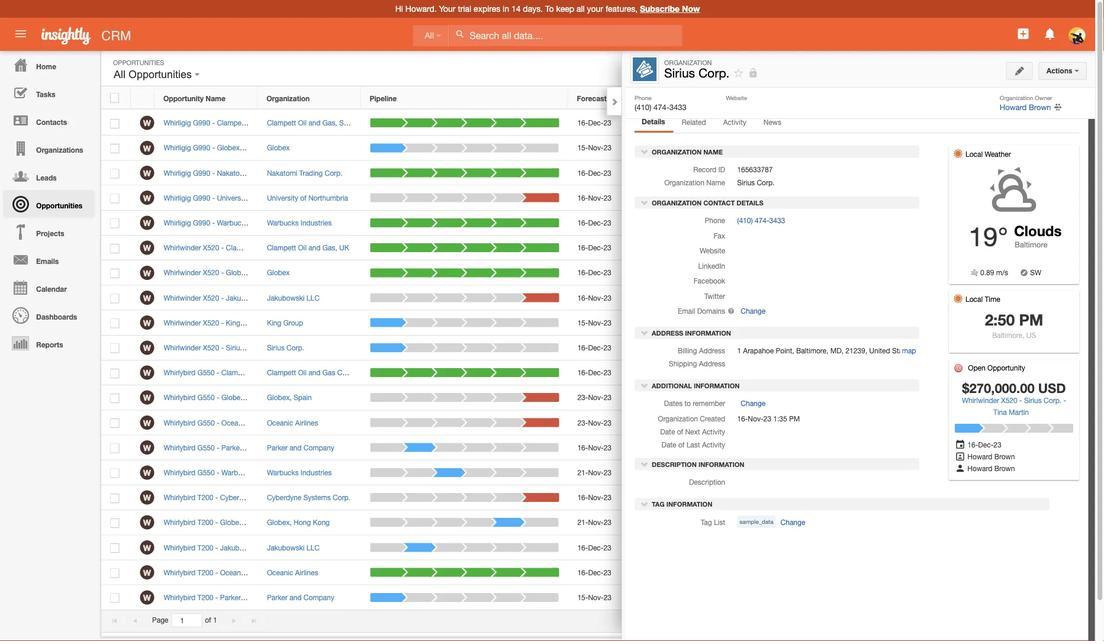 Task type: locate. For each thing, give the bounding box(es) containing it.
2 w link from the top
[[140, 141, 154, 155]]

llc
[[266, 294, 279, 302], [307, 294, 320, 302], [260, 544, 273, 552], [307, 544, 320, 552]]

mark
[[279, 419, 295, 427], [278, 569, 294, 577]]

1 horizontal spatial tina
[[994, 408, 1007, 416]]

column header
[[751, 87, 855, 109], [855, 87, 884, 109], [884, 87, 914, 109]]

1 horizontal spatial hong
[[294, 519, 311, 527]]

whirlybird g550 - clampett oil and gas corp. - katherine warren
[[164, 369, 371, 377]]

follow image for sakda
[[864, 568, 876, 579]]

1 northumbria from the left
[[258, 194, 298, 202]]

tina inside $270,000.00 usd whirlwinder x520 - sirius corp. - tina martin
[[994, 408, 1007, 416]]

2 whirligig from the top
[[164, 144, 191, 152]]

follow image for singapore
[[864, 118, 876, 129]]

brown for whirlybird g550 - oceanic airlines - mark sakda
[[684, 419, 705, 427]]

brown up 'address information'
[[684, 319, 705, 327]]

16-nov-23 cell
[[569, 186, 649, 211], [569, 286, 649, 311], [569, 436, 649, 461], [569, 486, 649, 511]]

usd $‎380,000.00
[[761, 319, 817, 327]]

3 whirligig from the top
[[164, 169, 191, 177]]

8 whirlybird from the top
[[164, 544, 196, 552]]

hong down cyberdyne systems corp. link
[[294, 519, 311, 527]]

16- for whirlwinder x520 - jakubowski llc - jason castillo
[[578, 294, 588, 302]]

whirlybird g550 - oceanic airlines - mark sakda
[[164, 419, 318, 427]]

1 vertical spatial 21-nov-23
[[578, 519, 612, 527]]

usd $‎180,000.00 cell
[[752, 136, 855, 161], [752, 386, 855, 411]]

phone for phone
[[705, 216, 726, 224]]

dec- for whirligig g990 - nakatomi trading corp. - samantha wright
[[588, 169, 604, 177]]

usd for whirligig g990 - university of northumbria - paula oliver
[[761, 194, 776, 202]]

15-nov-23 cell
[[569, 136, 649, 161], [569, 311, 649, 336], [569, 586, 649, 611]]

23-nov-23 for usd $‎180,000.00
[[578, 394, 612, 402]]

0 vertical spatial organization name
[[650, 148, 723, 156]]

nov- for whirlybird t200 - parker and company -maria nichols
[[588, 594, 604, 602]]

0 vertical spatial 474-
[[654, 102, 670, 112]]

row group containing w
[[101, 111, 914, 611]]

opportunity inside row
[[163, 94, 204, 102]]

projects
[[36, 229, 64, 237]]

2 21- from the top
[[578, 519, 588, 527]]

activity left news
[[724, 118, 747, 126]]

15 w from the top
[[143, 468, 151, 478]]

1 vertical spatial usd $‎300,000.00 cell
[[752, 211, 855, 236]]

0 vertical spatial change
[[741, 307, 766, 315]]

king
[[226, 319, 240, 327], [267, 319, 281, 327]]

pipeline
[[370, 94, 397, 102]]

northumbria
[[258, 194, 298, 202], [309, 194, 348, 202]]

leads link
[[3, 162, 95, 190]]

tag down "description information"
[[652, 500, 665, 508]]

w row
[[101, 111, 914, 136], [101, 136, 914, 161], [101, 161, 914, 186], [101, 186, 914, 211], [101, 211, 914, 236], [101, 236, 914, 261], [101, 261, 914, 286], [101, 286, 914, 311], [101, 311, 914, 336], [101, 336, 914, 361], [101, 361, 914, 386], [101, 386, 914, 411], [101, 411, 914, 436], [101, 436, 914, 461], [101, 461, 914, 486], [101, 486, 914, 511], [101, 511, 914, 536], [101, 536, 914, 561], [101, 561, 914, 586], [101, 586, 914, 611]]

local down export opportunities and notes link
[[966, 150, 983, 158]]

dec- for whirlybird g550 - clampett oil and gas corp. - katherine warren
[[588, 369, 604, 377]]

howard brown for whirlybird t200 - globex, hong kong - terry thomas
[[658, 519, 705, 527]]

sirius corp. up phone (410) 474-3433 at the right of the page
[[665, 66, 730, 80]]

sample_data link for change
[[738, 515, 776, 528]]

1 $‎180,000.00 from the top
[[778, 144, 817, 152]]

follow image
[[733, 68, 745, 79], [864, 143, 876, 154], [864, 168, 876, 179], [864, 218, 876, 229], [864, 243, 876, 254], [864, 493, 876, 504], [864, 543, 876, 554], [864, 568, 876, 579]]

brown for whirligig g990 - globex - albert lee
[[684, 144, 705, 152]]

1 horizontal spatial import
[[968, 173, 989, 181]]

0 horizontal spatial martin
[[285, 344, 306, 352]]

0 vertical spatial oceanic airlines
[[267, 419, 318, 427]]

1 follow image from the top
[[864, 118, 876, 129]]

2 northumbria from the left
[[309, 194, 348, 202]]

information for additional information
[[694, 382, 740, 389]]

None checkbox
[[110, 169, 119, 178], [110, 269, 119, 278], [110, 294, 119, 303], [110, 319, 119, 328], [110, 344, 119, 353], [110, 419, 119, 428], [110, 444, 119, 453], [110, 469, 119, 478], [110, 594, 119, 603], [110, 169, 119, 178], [110, 269, 119, 278], [110, 294, 119, 303], [110, 319, 119, 328], [110, 344, 119, 353], [110, 419, 119, 428], [110, 444, 119, 453], [110, 469, 119, 478], [110, 594, 119, 603]]

16-nov-23 for northumbria
[[578, 194, 612, 202]]

follow image for martin
[[864, 343, 876, 354]]

2 vertical spatial 15-nov-23 cell
[[569, 586, 649, 611]]

lee up the jason
[[276, 269, 288, 277]]

0 vertical spatial tina
[[270, 344, 283, 352]]

1 21-nov-23 from the top
[[578, 469, 612, 477]]

export opportunities and notes
[[930, 141, 1034, 149]]

16 w link from the top
[[140, 491, 154, 505]]

flores
[[344, 244, 364, 252]]

2 vertical spatial address
[[699, 359, 726, 368]]

roger for whirligig g990 - warbucks industries - roger mills
[[289, 219, 308, 227]]

t200 for oceanic
[[198, 569, 213, 577]]

1 vertical spatial parker and company link
[[267, 594, 334, 602]]

1 oceanic airlines from the top
[[267, 419, 318, 427]]

1 vertical spatial phone
[[705, 216, 726, 224]]

0 vertical spatial 23-
[[578, 394, 588, 402]]

$‎120,000.00
[[778, 469, 817, 477]]

3 w from the top
[[143, 168, 151, 178]]

parker down whirlybird t200 - oceanic airlines - mark sakda
[[220, 594, 241, 602]]

globex, up the whirlybird g550 - oceanic airlines - mark sakda
[[222, 394, 246, 402]]

whirlybird t200 - jakubowski llc - barbara lane
[[164, 544, 322, 552]]

2 warbucks industries from the top
[[267, 469, 332, 477]]

1 horizontal spatial sample_data link
[[934, 205, 973, 217]]

whirlybird g550 - globex, spain - katherine reyes link
[[164, 394, 331, 402]]

3 16-nov-23 cell from the top
[[569, 436, 649, 461]]

3 15-nov-23 cell from the top
[[569, 586, 649, 611]]

usd $‎450,000.00 cell
[[752, 161, 855, 186]]

usd for whirlwinder x520 - king group - chris chen
[[761, 319, 776, 327]]

usd $‎180,000.00 cell up $‎450,000.00
[[752, 136, 855, 161]]

474- down usd $‎110,000.00 at the right
[[755, 216, 770, 224]]

notifications image
[[1043, 27, 1058, 41]]

actions
[[1047, 67, 1075, 75]]

globex, up barbara
[[267, 519, 292, 527]]

usd
[[761, 119, 776, 127], [761, 144, 776, 152], [761, 169, 776, 177], [761, 194, 776, 202], [761, 219, 776, 227], [761, 319, 776, 327], [761, 344, 776, 352], [1039, 380, 1066, 396], [761, 394, 776, 402], [761, 419, 776, 427], [761, 469, 776, 477], [761, 494, 776, 502], [761, 519, 776, 527]]

usd inside the usd $‎380,000.00 cell
[[761, 319, 776, 327]]

2 cyberdyne from the left
[[267, 494, 302, 502]]

6 w from the top
[[143, 243, 151, 253]]

usd $‎110,000.00 cell
[[752, 186, 855, 211]]

0 vertical spatial sample_data link
[[934, 205, 973, 217]]

nakatomi trading corp.
[[267, 169, 343, 177]]

1 horizontal spatial sample_data
[[936, 208, 970, 214]]

usd $‎300,000.00 cell for warbucks industries
[[752, 211, 855, 236]]

t200 down whirlybird g550 - warbucks industries - roger mills
[[198, 494, 213, 502]]

trading up paula
[[299, 169, 323, 177]]

brown down 'address information'
[[684, 344, 705, 352]]

tag left list
[[701, 518, 712, 526]]

cyberdyne
[[220, 494, 255, 502], [267, 494, 302, 502]]

opportunities up opportunity name
[[129, 68, 192, 81]]

8 follow image from the top
[[864, 393, 876, 404]]

2 16-nov-23 from the top
[[578, 294, 612, 302]]

1 vertical spatial 474-
[[755, 216, 770, 224]]

jakubowski llc for jason
[[267, 294, 320, 302]]

1 vertical spatial organization name
[[665, 178, 726, 187]]

follow image for chen
[[864, 318, 876, 329]]

0 horizontal spatial trading
[[249, 169, 273, 177]]

2 follow image from the top
[[864, 193, 876, 204]]

20 w link from the top
[[140, 591, 154, 605]]

follow image for paula
[[864, 193, 876, 204]]

2 usd $‎180,000.00 from the top
[[761, 394, 817, 402]]

7 follow image from the top
[[864, 368, 876, 379]]

2 15-nov-23 from the top
[[578, 319, 612, 327]]

1 vertical spatial description
[[689, 478, 726, 486]]

1
[[738, 346, 742, 355], [213, 616, 217, 625]]

nicole
[[310, 494, 331, 502]]

0 vertical spatial jakubowski llc
[[267, 294, 320, 302]]

0 vertical spatial chevron down image
[[641, 147, 649, 156]]

brown up twitter
[[684, 269, 705, 277]]

$‎300,000.00 for warbucks industries
[[778, 219, 817, 227]]

howard brown
[[1000, 102, 1052, 112], [658, 119, 705, 127], [658, 144, 705, 152], [658, 169, 705, 177], [658, 194, 705, 202], [658, 219, 705, 227], [658, 244, 705, 252], [658, 269, 705, 277], [658, 294, 705, 302], [658, 319, 705, 327], [658, 344, 705, 352], [658, 369, 705, 377], [658, 394, 705, 402], [658, 419, 705, 427], [658, 444, 705, 452], [966, 452, 1015, 460], [966, 464, 1015, 472], [658, 469, 705, 477], [658, 494, 705, 502], [658, 519, 705, 527]]

15 w link from the top
[[140, 466, 154, 480]]

lisa
[[296, 444, 309, 452]]

0 vertical spatial your
[[439, 4, 456, 14]]

19°
[[969, 221, 1009, 252]]

industries up whirlwinder x520 - clampett oil and gas, uk - nicholas flores link
[[251, 219, 282, 227]]

details
[[642, 117, 665, 125], [737, 199, 764, 206]]

0 vertical spatial whirlwinder x520 - sirius corp. - tina martin link
[[164, 344, 312, 352]]

phone
[[635, 94, 652, 101], [705, 216, 726, 224]]

2 singapore from the left
[[339, 119, 372, 127]]

warren
[[349, 369, 371, 377]]

3 15- from the top
[[578, 594, 588, 602]]

1 vertical spatial usd $‎180,000.00
[[761, 394, 817, 402]]

howard brown link
[[1000, 102, 1052, 112], [658, 119, 705, 127], [658, 144, 705, 152], [658, 169, 705, 177], [658, 194, 705, 202], [658, 219, 705, 227], [658, 244, 705, 252], [658, 269, 705, 277], [658, 294, 705, 302], [658, 344, 705, 352], [658, 369, 705, 377], [658, 394, 705, 402], [658, 419, 705, 427], [658, 444, 705, 452], [658, 469, 705, 477], [658, 494, 705, 502], [658, 519, 705, 527]]

0 vertical spatial parker and company link
[[267, 444, 334, 452]]

change link up 16-nov-23 1:35 pm at the right bottom of the page
[[738, 397, 766, 409]]

12 follow image from the top
[[864, 518, 876, 529]]

2 horizontal spatial sirius corp.
[[738, 178, 775, 187]]

organization up whirligig g990 - clampett oil and gas, singapore - aaron lang link
[[267, 94, 310, 102]]

opportunity name
[[163, 94, 226, 102]]

chevron down image
[[641, 147, 649, 156], [641, 198, 649, 206], [641, 500, 649, 508]]

usd right $270,000.00
[[1039, 380, 1066, 396]]

0 vertical spatial usd $‎300,000.00
[[761, 119, 817, 127]]

usd inside $270,000.00 usd whirlwinder x520 - sirius corp. - tina martin
[[1039, 380, 1066, 396]]

0 vertical spatial albert
[[246, 144, 265, 152]]

1 vertical spatial all
[[114, 68, 126, 81]]

hong
[[247, 519, 264, 527], [294, 519, 311, 527]]

brown down phone (410) 474-3433 at the right of the page
[[684, 119, 705, 127]]

6 w link from the top
[[140, 241, 154, 255]]

19 w link from the top
[[140, 566, 154, 580]]

23-nov-23
[[578, 394, 612, 402], [578, 419, 612, 427]]

1 horizontal spatial 3433
[[770, 216, 785, 224]]

dec- for whirlwinder x520 - sirius corp. - tina martin
[[588, 344, 604, 352]]

1 vertical spatial 3433
[[770, 216, 785, 224]]

warbucks industries link for whirligig g990 - warbucks industries - roger mills
[[267, 219, 332, 227]]

phone inside phone (410) 474-3433
[[635, 94, 652, 101]]

website up "activity" link
[[726, 94, 747, 101]]

2 23-nov-23 cell from the top
[[569, 411, 649, 436]]

all inside button
[[114, 68, 126, 81]]

0 horizontal spatial tina
[[270, 344, 283, 352]]

gas,
[[273, 119, 287, 127], [323, 119, 337, 127], [282, 244, 296, 252], [323, 244, 337, 252]]

23
[[604, 119, 612, 127], [604, 144, 612, 152], [604, 169, 612, 177], [959, 173, 966, 181], [604, 194, 612, 202], [604, 219, 612, 227], [604, 244, 612, 252], [604, 269, 612, 277], [604, 294, 612, 302], [604, 319, 612, 327], [604, 344, 612, 352], [604, 369, 612, 377], [604, 394, 612, 402], [764, 414, 772, 423], [604, 419, 612, 427], [994, 440, 1002, 449], [604, 444, 612, 452], [604, 469, 612, 477], [604, 494, 612, 502], [604, 519, 612, 527], [604, 544, 612, 552], [604, 569, 612, 577], [604, 594, 612, 602]]

brown down organization contact details
[[684, 219, 705, 227]]

0 vertical spatial tag
[[652, 500, 665, 508]]

phone up fax
[[705, 216, 726, 224]]

0 vertical spatial 3433
[[670, 102, 687, 112]]

5 whirlybird from the top
[[164, 469, 196, 477]]

13 w link from the top
[[140, 416, 154, 430]]

usd inside usd $‎450,000.00 cell
[[761, 169, 776, 177]]

contacts
[[36, 118, 67, 126]]

16- for whirlwinder x520 - clampett oil and gas, uk - nicholas flores
[[578, 244, 588, 252]]

1 vertical spatial oceanic airlines link
[[267, 569, 318, 577]]

northumbria down "samantha"
[[309, 194, 348, 202]]

usd for whirlybird g550 - oceanic airlines - mark sakda
[[761, 419, 776, 427]]

sakda
[[297, 419, 318, 427], [296, 569, 316, 577]]

7 16-dec-23 cell from the top
[[569, 361, 649, 386]]

0 horizontal spatial singapore
[[289, 119, 322, 127]]

w for whirlybird g550 - oceanic airlines - mark sakda
[[143, 418, 151, 428]]

21239,
[[846, 346, 868, 355]]

industries
[[251, 219, 282, 227], [301, 219, 332, 227], [255, 469, 286, 477], [301, 469, 332, 477]]

brown for whirlybird g550 - parker and company - lisa parker
[[684, 444, 705, 452]]

1 horizontal spatial gas
[[323, 369, 335, 377]]

date left the last
[[662, 440, 677, 449]]

2 vertical spatial sirius corp.
[[267, 344, 304, 352]]

opportunity down the 16-nov-23 import link
[[922, 188, 969, 195]]

$270,000.00
[[963, 380, 1035, 396]]

mills up nicole
[[314, 469, 329, 477]]

brown down the record
[[684, 194, 705, 202]]

usd $‎300,000.00 cell down $‎110,000.00
[[752, 211, 855, 236]]

whirlybird t200 - cyberdyne systems corp. - nicole gomez
[[164, 494, 355, 502]]

sirius corp. inside w row
[[267, 344, 304, 352]]

1 horizontal spatial whirlwinder x520 - sirius corp. - tina martin link
[[962, 396, 1067, 416]]

1 vertical spatial tina
[[994, 408, 1007, 416]]

nov- for whirlybird g550 - warbucks industries - roger mills
[[588, 469, 604, 477]]

g990 for globex
[[193, 144, 210, 152]]

whirlwinder x520 - sirius corp. - tina martin link inside w row
[[164, 344, 312, 352]]

warbucks up whirlwinder x520 - clampett oil and gas, uk - nicholas flores link
[[267, 219, 299, 227]]

0 horizontal spatial pm
[[789, 414, 800, 423]]

1 vertical spatial albert
[[255, 269, 274, 277]]

whirligig g990 - warbucks industries - roger mills link
[[164, 219, 330, 227]]

(410) inside phone (410) 474-3433
[[635, 102, 652, 112]]

information for address information
[[685, 329, 731, 337]]

19 w row from the top
[[101, 561, 914, 586]]

w for whirligig g990 - warbucks industries - roger mills
[[143, 218, 151, 228]]

0 horizontal spatial kong
[[266, 519, 283, 527]]

2 23- from the top
[[578, 419, 588, 427]]

howard brown for whirlybird g550 - warbucks industries - roger mills
[[658, 469, 705, 477]]

4 t200 from the top
[[198, 569, 213, 577]]

1 vertical spatial martin
[[1009, 408, 1029, 416]]

10 follow image from the top
[[864, 443, 876, 454]]

1 usd $‎180,000.00 from the top
[[761, 144, 817, 152]]

7 w link from the top
[[140, 266, 154, 280]]

trading up whirligig g990 - university of northumbria - paula oliver link
[[249, 169, 273, 177]]

1 horizontal spatial baltimore,
[[993, 331, 1025, 339]]

1 horizontal spatial trading
[[299, 169, 323, 177]]

16-nov-23 for corp.
[[578, 494, 612, 502]]

usd left $‎380,000.00
[[761, 319, 776, 327]]

23 for whirlybird g550 - globex, spain - katherine reyes
[[604, 394, 612, 402]]

w for whirlybird t200 - jakubowski llc - barbara lane
[[143, 543, 151, 553]]

howard brown for whirlybird g550 - globex, spain - katherine reyes
[[658, 394, 705, 402]]

1 vertical spatial 21-
[[578, 519, 588, 527]]

w for whirlybird t200 - cyberdyne systems corp. - nicole gomez
[[143, 493, 151, 503]]

whirligig g990 - globex - albert lee
[[164, 144, 279, 152]]

whirlybird t200 - oceanic airlines - mark sakda link
[[164, 569, 322, 577]]

show sidebar image
[[953, 64, 961, 72]]

cell
[[885, 161, 914, 186], [885, 211, 914, 236], [752, 236, 855, 261], [885, 236, 914, 261], [752, 261, 855, 286], [885, 261, 914, 286], [752, 286, 855, 311], [885, 286, 914, 311], [752, 361, 855, 386], [885, 411, 914, 436], [752, 436, 855, 461], [885, 436, 914, 461], [885, 511, 914, 536], [649, 536, 752, 561], [752, 536, 855, 561], [885, 536, 914, 561], [649, 561, 752, 586], [752, 561, 855, 586], [885, 561, 914, 586], [649, 586, 752, 611], [752, 586, 855, 611], [885, 586, 914, 611]]

g550 for clampett
[[198, 369, 215, 377]]

opportunity image
[[954, 363, 964, 373]]

howard for whirlybird g550 - globex, spain - katherine reyes
[[658, 394, 683, 402]]

w link for whirlybird t200 - parker and company -maria nichols
[[140, 591, 154, 605]]

owner
[[1035, 94, 1053, 101]]

oceanic airlines
[[267, 419, 318, 427], [267, 569, 318, 577]]

sample_data
[[936, 208, 970, 214], [740, 518, 774, 525]]

1 vertical spatial details
[[737, 199, 764, 206]]

16 w from the top
[[143, 493, 151, 503]]

4 w from the top
[[143, 193, 151, 203]]

chevron down image
[[641, 328, 649, 337], [641, 381, 649, 389], [641, 460, 649, 468]]

details up (410) 474-3433
[[737, 199, 764, 206]]

1 15-nov-23 from the top
[[578, 144, 612, 152]]

x520 for king
[[203, 319, 219, 327]]

None checkbox
[[110, 93, 119, 103], [110, 119, 119, 128], [110, 144, 119, 153], [110, 194, 119, 203], [110, 219, 119, 228], [110, 244, 119, 253], [110, 369, 119, 378], [110, 394, 119, 403], [110, 494, 119, 503], [110, 519, 119, 528], [110, 544, 119, 553], [110, 569, 119, 578], [110, 93, 119, 103], [110, 119, 119, 128], [110, 144, 119, 153], [110, 194, 119, 203], [110, 219, 119, 228], [110, 244, 119, 253], [110, 369, 119, 378], [110, 394, 119, 403], [110, 494, 119, 503], [110, 519, 119, 528], [110, 544, 119, 553], [110, 569, 119, 578]]

0 horizontal spatial (410)
[[635, 102, 652, 112]]

howard brown for whirligig g990 - warbucks industries - roger mills
[[658, 219, 705, 227]]

0 vertical spatial $‎180,000.00
[[778, 144, 817, 152]]

martin inside w row
[[285, 344, 306, 352]]

parker and company up cyberdyne systems corp. link
[[267, 444, 334, 452]]

dec- for whirlybird t200 - jakubowski llc - barbara lane
[[588, 544, 604, 552]]

$‎300,000.00 for clampett oil and gas, singapore
[[778, 119, 817, 127]]

usd right "activity" link
[[761, 119, 776, 127]]

1 16-nov-23 from the top
[[578, 194, 612, 202]]

and down whirligig g990 - warbucks industries - roger mills link
[[268, 244, 280, 252]]

2 vertical spatial 15-nov-23
[[578, 594, 612, 602]]

0 vertical spatial name
[[206, 94, 226, 102]]

follow image for sakda
[[864, 418, 876, 429]]

1 vertical spatial 21-nov-23 cell
[[569, 511, 649, 536]]

0 vertical spatial sirius corp.
[[665, 66, 730, 80]]

row
[[101, 87, 914, 109]]

brown inside howard brown cell
[[684, 319, 705, 327]]

$‎380,000.00
[[778, 319, 817, 327]]

1 w row from the top
[[101, 111, 914, 136]]

usd $‎180,000.00 cell up $‎190,000.00
[[752, 386, 855, 411]]

address up billing
[[652, 329, 684, 337]]

howard
[[1000, 102, 1027, 112], [658, 119, 683, 127], [658, 144, 683, 152], [658, 169, 683, 177], [658, 194, 683, 202], [658, 219, 683, 227], [658, 244, 683, 252], [658, 269, 683, 277], [658, 294, 683, 302], [658, 319, 683, 327], [658, 344, 683, 352], [658, 369, 683, 377], [658, 394, 683, 402], [658, 419, 683, 427], [658, 444, 683, 452], [968, 452, 993, 460], [968, 464, 993, 472], [658, 469, 683, 477], [658, 494, 683, 502], [658, 519, 683, 527]]

2 15- from the top
[[578, 319, 588, 327]]

usd $‎300,000.00 cell
[[752, 111, 855, 136], [752, 211, 855, 236]]

usd $‎180,000.00 for 23-nov-23
[[761, 394, 817, 402]]

row containing opportunity name
[[101, 87, 914, 109]]

whirlwinder for whirlwinder x520 - sirius corp. - tina martin
[[164, 344, 201, 352]]

usd inside usd $‎110,000.00 cell
[[761, 194, 776, 202]]

2 15-nov-23 cell from the top
[[569, 311, 649, 336]]

0 vertical spatial address
[[652, 329, 684, 337]]

globex link down whirlwinder x520 - clampett oil and gas, uk - nicholas flores link
[[267, 269, 290, 277]]

martin inside $270,000.00 usd whirlwinder x520 - sirius corp. - tina martin
[[1009, 408, 1029, 416]]

4 g550 from the top
[[198, 444, 215, 452]]

and up reyes
[[309, 369, 321, 377]]

474-
[[654, 102, 670, 112], [755, 216, 770, 224]]

whirligig g990 - university of northumbria - paula oliver
[[164, 194, 343, 202]]

king left chen
[[267, 319, 281, 327]]

follow image for maria
[[864, 593, 876, 604]]

1 parker and company link from the top
[[267, 444, 334, 452]]

dates
[[664, 399, 683, 408]]

1 vertical spatial name
[[704, 148, 723, 156]]

1 vertical spatial import
[[968, 173, 989, 181]]

usd inside usd $‎100,000.00 cell
[[761, 494, 776, 502]]

whirlybird for whirlybird g550 - parker and company - lisa parker
[[164, 444, 196, 452]]

information up tag list
[[667, 500, 713, 508]]

lee
[[267, 144, 279, 152], [276, 269, 288, 277]]

1 chevron down image from the top
[[641, 147, 649, 156]]

2 vertical spatial chevron down image
[[641, 460, 649, 468]]

opportunity up $270,000.00
[[988, 363, 1026, 372]]

brown up next
[[684, 419, 705, 427]]

3 16-nov-23 from the top
[[578, 444, 612, 452]]

1 horizontal spatial your
[[922, 156, 941, 163]]

0 horizontal spatial whirlwinder x520 - sirius corp. - tina martin link
[[164, 344, 312, 352]]

trial
[[458, 4, 472, 14]]

brown left the id
[[684, 169, 705, 177]]

1 horizontal spatial king
[[267, 319, 281, 327]]

group down the jason
[[283, 319, 303, 327]]

whirlwinder x520 - sirius corp. - tina martin link down open opportunity
[[962, 396, 1067, 416]]

1 vertical spatial 15-
[[578, 319, 588, 327]]

12 w link from the top
[[140, 391, 154, 405]]

16 w row from the top
[[101, 486, 914, 511]]

forecast close date image
[[955, 440, 966, 449]]

t200 up 'whirlybird t200 - jakubowski llc - barbara lane'
[[198, 519, 213, 527]]

4 w row from the top
[[101, 186, 914, 211]]

1 horizontal spatial university
[[267, 194, 298, 202]]

1 vertical spatial local
[[966, 295, 983, 303]]

0 horizontal spatial hong
[[247, 519, 264, 527]]

brown up tag list
[[684, 494, 705, 502]]

w link for whirligig g990 - warbucks industries - roger mills
[[140, 216, 154, 230]]

w for whirlybird t200 - oceanic airlines - mark sakda
[[143, 568, 151, 578]]

and up whirligig g990 - globex - albert lee link
[[259, 119, 271, 127]]

usd up 16-nov-23 1:35 pm at the right bottom of the page
[[761, 394, 776, 402]]

5 t200 from the top
[[198, 594, 213, 602]]

description down the last
[[652, 461, 697, 468]]

usd $‎180,000.00 up usd $‎450,000.00
[[761, 144, 817, 152]]

subscribe now link
[[640, 4, 700, 14]]

whirlybird for whirlybird t200 - oceanic airlines - mark sakda
[[164, 569, 196, 577]]

1 jakubowski llc link from the top
[[267, 294, 320, 302]]

whirlybird t200 - parker and company -maria nichols
[[164, 594, 336, 602]]

globex, down whirlybird g550 - clampett oil and gas corp. - katherine warren link on the left bottom of page
[[267, 394, 292, 402]]

chevron down image for dates to remember
[[641, 381, 649, 389]]

1 vertical spatial sample_data
[[740, 518, 774, 525]]

gas up reyes
[[323, 369, 335, 377]]

1 hong from the left
[[247, 519, 264, 527]]

21-nov-23 cell
[[569, 461, 649, 486], [569, 511, 649, 536]]

0 vertical spatial change link
[[738, 305, 766, 317]]

usd inside usd $‎190,000.00 cell
[[761, 419, 776, 427]]

8 w from the top
[[143, 293, 151, 303]]

2 spain from the left
[[294, 394, 312, 402]]

no tags
[[934, 224, 960, 232]]

13 follow image from the top
[[864, 593, 876, 604]]

23 for whirlybird g550 - parker and company - lisa parker
[[604, 444, 612, 452]]

1 w from the top
[[143, 118, 151, 128]]

organization created
[[658, 414, 726, 423]]

clampett up whirligig g990 - nakatomi trading corp. - samantha wright link
[[267, 119, 296, 127]]

billing address
[[678, 346, 726, 355]]

1 chevron down image from the top
[[641, 328, 649, 337]]

follow image
[[864, 118, 876, 129], [864, 193, 876, 204], [864, 268, 876, 279], [864, 293, 876, 304], [864, 318, 876, 329], [864, 343, 876, 354], [864, 368, 876, 379], [864, 393, 876, 404], [864, 418, 876, 429], [864, 443, 876, 454], [864, 468, 876, 479], [864, 518, 876, 529], [864, 593, 876, 604]]

2 oceanic airlines link from the top
[[267, 569, 318, 577]]

0 horizontal spatial 474-
[[654, 102, 670, 112]]

usd left $‎450,000.00
[[761, 169, 776, 177]]

whirlwinder for whirlwinder x520 - jakubowski llc - jason castillo
[[164, 294, 201, 302]]

organization owner
[[1000, 94, 1053, 101]]

usd for whirligig g990 - globex - albert lee
[[761, 144, 776, 152]]

1 horizontal spatial spain
[[294, 394, 312, 402]]

17 w from the top
[[143, 518, 151, 528]]

9 w row from the top
[[101, 311, 914, 336]]

1 left arapahoe at the right of the page
[[738, 346, 742, 355]]

0 vertical spatial parker and company
[[267, 444, 334, 452]]

follow image for terry
[[864, 518, 876, 529]]

m/s
[[997, 268, 1009, 277]]

1 vertical spatial lee
[[276, 269, 288, 277]]

$‎180,000.00 up $‎190,000.00
[[778, 394, 817, 402]]

usd $‎110,000.00
[[761, 194, 817, 202]]

16-dec-23 cell for whirligig g990 - nakatomi trading corp. - samantha wright
[[569, 161, 649, 186]]

subscribe
[[640, 4, 680, 14]]

t200
[[198, 494, 213, 502], [198, 519, 213, 527], [198, 544, 213, 552], [198, 569, 213, 577], [198, 594, 213, 602]]

usd inside the usd $‎120,000.00 cell
[[761, 469, 776, 477]]

1 horizontal spatial tag
[[701, 518, 712, 526]]

whirlybird g550 - parker and company - lisa parker
[[164, 444, 331, 452]]

change up usd $‎380,000.00
[[741, 307, 766, 315]]

0 vertical spatial pm
[[1020, 310, 1044, 329]]

opportunities inside opportunities link
[[36, 201, 82, 210]]

change for dates to remember
[[741, 399, 766, 408]]

23 for whirlybird t200 - globex, hong kong - terry thomas
[[604, 519, 612, 527]]

export
[[932, 141, 953, 149]]

23-nov-23 cell
[[569, 386, 649, 411], [569, 411, 649, 436]]

usd $‎100,000.00
[[761, 494, 817, 502]]

6 whirlybird from the top
[[164, 494, 196, 502]]

2 whirlybird from the top
[[164, 394, 196, 402]]

your down 'export'
[[922, 156, 941, 163]]

usd inside usd $‎270,000.00 cell
[[761, 344, 776, 352]]

spain down whirlybird g550 - clampett oil and gas corp. - katherine warren at the left bottom of page
[[248, 394, 266, 402]]

whirlybird g550 - parker and company - lisa parker link
[[164, 444, 337, 452]]

16-dec-23 cell
[[569, 111, 649, 136], [569, 161, 649, 186], [569, 211, 649, 236], [569, 236, 649, 261], [569, 261, 649, 286], [569, 336, 649, 361], [569, 361, 649, 386], [569, 536, 649, 561], [569, 561, 649, 586]]

record permissions image
[[748, 66, 759, 80]]

5 follow image from the top
[[864, 318, 876, 329]]

clampett oil and gas corp.
[[267, 369, 355, 377]]

2 jakubowski llc from the top
[[267, 544, 320, 552]]

opportunities
[[113, 59, 164, 66], [129, 68, 192, 81], [955, 124, 998, 133], [955, 141, 998, 149], [36, 201, 82, 210]]

2 usd $‎300,000.00 cell from the top
[[752, 211, 855, 236]]

usd inside usd $‎150,000.00 cell
[[761, 519, 776, 527]]

katherine
[[316, 369, 347, 377], [273, 394, 303, 402]]

16-
[[578, 119, 588, 127], [578, 169, 588, 177], [932, 173, 943, 181], [578, 194, 588, 202], [578, 219, 588, 227], [578, 244, 588, 252], [578, 269, 588, 277], [578, 294, 588, 302], [578, 344, 588, 352], [578, 369, 588, 377], [738, 414, 748, 423], [968, 440, 979, 449], [578, 444, 588, 452], [578, 494, 588, 502], [578, 544, 588, 552], [578, 569, 588, 577]]

row group
[[101, 111, 914, 611]]

3 w link from the top
[[140, 166, 154, 180]]

2 column header from the left
[[855, 87, 884, 109]]

nichols
[[312, 594, 336, 602]]

usd $‎300,000.00 up usd $‎450,000.00
[[761, 119, 817, 127]]

2 g550 from the top
[[198, 394, 215, 402]]

1 globex link from the top
[[267, 144, 290, 152]]

usd $‎150,000.00 cell
[[752, 511, 855, 536]]

0 vertical spatial usd $‎180,000.00 cell
[[752, 136, 855, 161]]

1 vertical spatial globex link
[[267, 269, 290, 277]]

your
[[439, 4, 456, 14], [922, 156, 941, 163]]

opportunities up the "local weather"
[[955, 141, 998, 149]]

474- inside phone (410) 474-3433
[[654, 102, 670, 112]]

17 w link from the top
[[140, 516, 154, 530]]

0 vertical spatial lee
[[267, 144, 279, 152]]

organization inside row
[[267, 94, 310, 102]]

import up "tags"
[[968, 173, 989, 181]]

howard for whirlybird g550 - clampett oil and gas corp. - katherine warren
[[658, 369, 683, 377]]

address down billing address
[[699, 359, 726, 368]]

0 vertical spatial $‎300,000.00
[[778, 119, 817, 127]]

0 vertical spatial 21-
[[578, 469, 588, 477]]

howard for whirlybird t200 - cyberdyne systems corp. - nicole gomez
[[658, 494, 683, 502]]

16-nov-23 cell for northumbria
[[569, 186, 649, 211]]

usd left $‎100,000.00
[[761, 494, 776, 502]]

sample_data link
[[934, 205, 973, 217], [738, 515, 776, 528]]

1 vertical spatial sample_data link
[[738, 515, 776, 528]]

1 vertical spatial whirlwinder x520 - sirius corp. - tina martin link
[[962, 396, 1067, 416]]

opportunities inside all opportunities button
[[129, 68, 192, 81]]

usd $‎180,000.00 cell for 15-nov-23
[[752, 136, 855, 161]]

23 for whirlybird t200 - jakubowski llc - barbara lane
[[604, 544, 612, 552]]

w for whirlybird g550 - clampett oil and gas corp. - katherine warren
[[143, 368, 151, 378]]

cyberdyne up terry at the left bottom of the page
[[267, 494, 302, 502]]

howard.
[[406, 4, 437, 14]]

clampett oil and gas, singapore
[[267, 119, 372, 127]]

tag
[[652, 500, 665, 508], [701, 518, 712, 526]]

2 23-nov-23 from the top
[[578, 419, 612, 427]]

brown for whirlybird g550 - warbucks industries - roger mills
[[684, 469, 705, 477]]

1 vertical spatial baltimore,
[[797, 346, 829, 355]]

hong down whirlybird t200 - cyberdyne systems corp. - nicole gomez
[[247, 519, 264, 527]]

all
[[425, 31, 434, 40], [114, 68, 126, 81]]

address up shipping address
[[699, 346, 726, 355]]

globex, hong kong link
[[267, 519, 330, 527]]

15-nov-23 for usd $‎180,000.00
[[578, 144, 612, 152]]

sample_data for no tags
[[936, 208, 970, 214]]

industries up whirlybird t200 - cyberdyne systems corp. - nicole gomez link
[[255, 469, 286, 477]]

kong left terry at the left bottom of the page
[[266, 519, 283, 527]]

3 w row from the top
[[101, 161, 914, 186]]

g550 for parker
[[198, 444, 215, 452]]

organization image
[[633, 57, 657, 81]]

1 vertical spatial change
[[741, 399, 766, 408]]

2 group from the left
[[283, 319, 303, 327]]

w link for whirligig g990 - university of northumbria - paula oliver
[[140, 191, 154, 205]]

corp.
[[699, 66, 730, 80], [275, 169, 293, 177], [325, 169, 343, 177], [757, 178, 775, 187], [246, 344, 263, 352], [287, 344, 304, 352], [292, 369, 310, 377], [337, 369, 355, 377], [1044, 396, 1062, 404], [286, 494, 304, 502], [333, 494, 351, 502]]

1 vertical spatial mark
[[278, 569, 294, 577]]

2 kong from the left
[[313, 519, 330, 527]]

jakubowski llc link up chen
[[267, 294, 320, 302]]

16-dec-23 cell for whirlwinder x520 - globex - albert lee
[[569, 261, 649, 286]]

$‎110,000.00
[[778, 194, 817, 202]]

16-nov-23
[[578, 194, 612, 202], [578, 294, 612, 302], [578, 444, 612, 452], [578, 494, 612, 502]]

23 for whirlwinder x520 - king group - chris chen
[[604, 319, 612, 327]]

0 horizontal spatial uk
[[298, 244, 308, 252]]

information up remember
[[694, 382, 740, 389]]

2 hong from the left
[[294, 519, 311, 527]]

1 g990 from the top
[[193, 119, 210, 127]]

whirligig g990 - clampett oil and gas, singapore - aaron lang link
[[164, 119, 371, 127]]

opportunity down all opportunities button
[[163, 94, 204, 102]]

jakubowski llc
[[267, 294, 320, 302], [267, 544, 320, 552]]

follow image for reyes
[[864, 393, 876, 404]]

your recent imports
[[922, 156, 1002, 163]]

0 horizontal spatial 1
[[213, 616, 217, 625]]

navigation
[[0, 51, 95, 357]]

usd $‎300,000.00 for clampett oil and gas, singapore
[[761, 119, 817, 127]]

16-nov-23 for company
[[578, 444, 612, 452]]

w link for whirlwinder x520 - sirius corp. - tina martin
[[140, 341, 154, 355]]

1 vertical spatial (410)
[[738, 216, 753, 224]]

0 vertical spatial phone
[[635, 94, 652, 101]]

usd left $‎190,000.00
[[761, 419, 776, 427]]

sirius
[[665, 66, 695, 80], [738, 178, 755, 187], [226, 344, 244, 352], [267, 344, 285, 352], [1025, 396, 1042, 404]]

change down $‎100,000.00
[[781, 518, 806, 526]]

23 for whirlybird g550 - clampett oil and gas corp. - katherine warren
[[604, 369, 612, 377]]

Search this list... text field
[[711, 59, 844, 77]]

2 t200 from the top
[[198, 519, 213, 527]]

18 w link from the top
[[140, 541, 154, 555]]

1 horizontal spatial cyberdyne
[[267, 494, 302, 502]]

2 $‎300,000.00 from the top
[[778, 219, 817, 227]]

local time
[[966, 295, 1001, 303]]

change record owner image
[[1054, 102, 1062, 113]]

to
[[685, 399, 691, 408]]

nov- for whirlybird t200 - cyberdyne systems corp. - nicole gomez
[[588, 494, 604, 502]]

5 16-dec-23 cell from the top
[[569, 261, 649, 286]]

1 g550 from the top
[[198, 369, 215, 377]]

1 vertical spatial 23-nov-23
[[578, 419, 612, 427]]

parker and company down barbara
[[267, 594, 334, 602]]

0 vertical spatial website
[[726, 94, 747, 101]]

of right '1' field
[[205, 616, 211, 625]]

albert up whirligig g990 - nakatomi trading corp. - samantha wright at the left
[[246, 144, 265, 152]]

g550 for warbucks
[[198, 469, 215, 477]]

t200 for jakubowski
[[198, 544, 213, 552]]

brown down tag information
[[684, 519, 705, 527]]



Task type: describe. For each thing, give the bounding box(es) containing it.
dashboards link
[[3, 301, 95, 329]]

11 w row from the top
[[101, 361, 914, 386]]

responsible user image
[[955, 452, 966, 460]]

clampett down the sirius corp. link
[[267, 369, 296, 377]]

clampett down whirligig g990 - warbucks industries - roger mills link
[[267, 244, 296, 252]]

15 w row from the top
[[101, 461, 914, 486]]

usd for whirlybird g550 - warbucks industries - roger mills
[[761, 469, 776, 477]]

2 king from the left
[[267, 319, 281, 327]]

(410) 474-3433
[[738, 216, 785, 224]]

1 singapore from the left
[[289, 119, 322, 127]]

3 chevron down image from the top
[[641, 460, 649, 468]]

howard inside cell
[[658, 319, 683, 327]]

$‎190,000.00
[[778, 419, 817, 427]]

sirius right "organization" image
[[665, 66, 695, 80]]

forecast close date
[[577, 94, 646, 102]]

1 group from the left
[[242, 319, 262, 327]]

corp. inside $270,000.00 usd whirlwinder x520 - sirius corp. - tina martin
[[1044, 396, 1062, 404]]

howard brown link for whirligig g990 - clampett oil and gas, singapore - aaron lang
[[658, 119, 705, 127]]

roger for whirlybird g550 - warbucks industries - roger mills
[[293, 469, 312, 477]]

change link for dates to remember
[[738, 397, 766, 409]]

mills for whirligig g990 - warbucks industries - roger mills
[[310, 219, 324, 227]]

industries down paula
[[301, 219, 332, 227]]

16-dec-23 for whirlybird t200 - jakubowski llc - barbara lane
[[578, 544, 612, 552]]

whirlybird g550 - globex, spain - katherine reyes
[[164, 394, 325, 402]]

howard for whirlwinder x520 - jakubowski llc - jason castillo
[[658, 294, 683, 302]]

1 university from the left
[[217, 194, 248, 202]]

new opportunity link
[[981, 59, 1054, 77]]

pm inside '2:50 pm baltimore, us'
[[1020, 310, 1044, 329]]

parker and company for maria
[[267, 594, 334, 602]]

organization up the record
[[652, 148, 702, 156]]

jakubowski up whirlybird t200 - oceanic airlines - mark sakda
[[220, 544, 258, 552]]

warbucks down whirligig g990 - university of northumbria - paula oliver in the top of the page
[[217, 219, 249, 227]]

warbucks down lisa
[[267, 469, 299, 477]]

warbucks down whirlybird g550 - parker and company - lisa parker
[[222, 469, 253, 477]]

usd $‎190,000.00 cell
[[752, 411, 855, 436]]

2 vertical spatial name
[[707, 178, 726, 187]]

brown down owner in the top right of the page
[[1029, 102, 1052, 112]]

parker down the whirlybird g550 - oceanic airlines - mark sakda
[[222, 444, 242, 452]]

16-nov-23 import link
[[922, 173, 989, 181]]

1 horizontal spatial details
[[737, 199, 764, 206]]

hi
[[395, 4, 403, 14]]

oil left aaron
[[298, 119, 307, 127]]

samantha
[[299, 169, 332, 177]]

gas, left flores
[[323, 244, 337, 252]]

sample_data for change
[[740, 518, 774, 525]]

0 horizontal spatial your
[[439, 4, 456, 14]]

chevron down image for record id
[[641, 147, 649, 156]]

to
[[545, 4, 554, 14]]

howard brown for whirlwinder x520 - sirius corp. - tina martin
[[658, 344, 705, 352]]

follow image for samantha
[[864, 168, 876, 179]]

w for whirlwinder x520 - jakubowski llc - jason castillo
[[143, 293, 151, 303]]

parker and company for lisa
[[267, 444, 334, 452]]

whirligig g990 - university of northumbria - paula oliver link
[[164, 194, 349, 202]]

oceanic down globex, spain link
[[267, 419, 293, 427]]

howard brown inside cell
[[658, 319, 705, 327]]

tasks
[[36, 90, 56, 98]]

21-nov-23 for usd $‎150,000.00
[[578, 519, 612, 527]]

globex up whirligig g990 - nakatomi trading corp. - samantha wright at the left
[[217, 144, 240, 152]]

and down the globex, spain
[[290, 444, 302, 452]]

close
[[609, 94, 628, 102]]

1 horizontal spatial 1
[[738, 346, 742, 355]]

related link
[[674, 114, 714, 132]]

globex, up 'whirlybird t200 - jakubowski llc - barbara lane'
[[220, 519, 245, 527]]

open opportunity
[[967, 363, 1026, 372]]

organization down the dates
[[658, 414, 698, 423]]

whirlybird g550 - oceanic airlines - mark sakda link
[[164, 419, 324, 427]]

parker right lisa
[[310, 444, 331, 452]]

tag information
[[650, 500, 713, 508]]

2 16-nov-23 cell from the top
[[569, 286, 649, 311]]

x520 inside $270,000.00 usd whirlwinder x520 - sirius corp. - tina martin
[[1002, 396, 1018, 404]]

brown right responsible user icon
[[995, 452, 1015, 460]]

gas, up whirligig g990 - nakatomi trading corp. - samantha wright link
[[273, 119, 287, 127]]

oil left nicholas
[[298, 244, 307, 252]]

1 spain from the left
[[248, 394, 266, 402]]

16-dec-23 cell for whirlybird t200 - jakubowski llc - barbara lane
[[569, 536, 649, 561]]

nov- for whirlybird g550 - parker and company - lisa parker
[[588, 444, 604, 452]]

21-nov-23 cell for usd $‎150,000.00
[[569, 511, 649, 536]]

opportunity owner image
[[955, 464, 966, 472]]

aaron
[[328, 119, 347, 127]]

time
[[985, 295, 1001, 303]]

baltimore, inside '2:50 pm baltimore, us'
[[993, 331, 1025, 339]]

weather
[[985, 150, 1011, 158]]

mills for whirlybird g550 - warbucks industries - roger mills
[[314, 469, 329, 477]]

5 w row from the top
[[101, 211, 914, 236]]

w link for whirlybird g550 - warbucks industries - roger mills
[[140, 466, 154, 480]]

clampett oil and gas, uk link
[[267, 244, 349, 252]]

reports
[[36, 341, 63, 349]]

globex, hong kong
[[267, 519, 330, 527]]

15-nov-23 cell for usd $‎180,000.00
[[569, 136, 649, 161]]

billing
[[678, 346, 697, 355]]

and down whirlybird t200 - oceanic airlines - mark sakda 'link' on the left bottom
[[243, 594, 255, 602]]

sample_data link for no tags
[[934, 205, 973, 217]]

information for tag information
[[667, 500, 713, 508]]

dec- for whirlwinder x520 - clampett oil and gas, uk - nicholas flores
[[588, 244, 604, 252]]

whirlybird t200 - jakubowski llc - barbara lane link
[[164, 544, 328, 552]]

brown for whirlwinder x520 - jakubowski llc - jason castillo
[[684, 294, 705, 302]]

0 vertical spatial details
[[642, 117, 665, 125]]

tasks link
[[3, 79, 95, 107]]

16-dec-23 for whirlybird g550 - clampett oil and gas corp. - katherine warren
[[578, 369, 612, 377]]

2 vertical spatial change link
[[777, 516, 806, 531]]

20 w row from the top
[[101, 586, 914, 611]]

12 w row from the top
[[101, 386, 914, 411]]

of down whirligig g990 - nakatomi trading corp. - samantha wright at the left
[[250, 194, 257, 202]]

imports
[[971, 156, 1002, 163]]

howard for whirlybird g550 - parker and company - lisa parker
[[658, 444, 683, 452]]

usd for whirligig g990 - clampett oil and gas, singapore - aaron lang
[[761, 119, 776, 127]]

tags
[[945, 224, 960, 232]]

whirligig for whirligig g990 - university of northumbria - paula oliver
[[164, 194, 191, 202]]

company left maria at the bottom
[[257, 594, 288, 602]]

sirius down chris
[[267, 344, 285, 352]]

2 vertical spatial date
[[662, 440, 677, 449]]

whirlybird for whirlybird g550 - globex, spain - katherine reyes
[[164, 394, 196, 402]]

usd for whirligig g990 - warbucks industries - roger mills
[[761, 219, 776, 227]]

6 w row from the top
[[101, 236, 914, 261]]

howard brown link for whirligig g990 - warbucks industries - roger mills
[[658, 219, 705, 227]]

howard brown link for whirlybird g550 - parker and company - lisa parker
[[658, 444, 705, 452]]

tina inside w row
[[270, 344, 283, 352]]

w for whirlwinder x520 - clampett oil and gas, uk - nicholas flores
[[143, 243, 151, 253]]

oceanic airlines link for whirlybird t200 - oceanic airlines - mark sakda
[[267, 569, 318, 577]]

opportunities up the all opportunities
[[113, 59, 164, 66]]

md,
[[831, 346, 844, 355]]

brown right opportunity owner image
[[995, 464, 1015, 472]]

jakubowski up king group
[[267, 294, 305, 302]]

globex, spain
[[267, 394, 312, 402]]

10 w row from the top
[[101, 336, 914, 361]]

brown for whirligig g990 - clampett oil and gas, singapore - aaron lang
[[684, 119, 705, 127]]

16- for whirligig g990 - warbucks industries - roger mills
[[578, 219, 588, 227]]

airlines up maria at the bottom
[[295, 569, 318, 577]]

usd $‎150,000.00
[[761, 519, 817, 527]]

howard brown link for whirlwinder x520 - globex - albert lee
[[658, 269, 705, 277]]

1 vertical spatial pm
[[789, 414, 800, 423]]

16- for whirligig g990 - university of northumbria - paula oliver
[[578, 194, 588, 202]]

email domains
[[678, 307, 726, 315]]

follow image for uk
[[864, 243, 876, 254]]

13 w row from the top
[[101, 411, 914, 436]]

whirlybird t200 - globex, hong kong - terry thomas link
[[164, 519, 339, 527]]

globex down whirligig g990 - clampett oil and gas, singapore - aaron lang link
[[267, 144, 290, 152]]

navigation containing home
[[0, 51, 95, 357]]

record id
[[694, 165, 726, 174]]

next
[[685, 427, 700, 436]]

terry
[[290, 519, 305, 527]]

parker left lisa
[[267, 444, 288, 452]]

23 for whirlwinder x520 - sirius corp. - tina martin
[[604, 344, 612, 352]]

shipping address
[[669, 359, 726, 368]]

oil down whirligig g990 - warbucks industries - roger mills link
[[257, 244, 266, 252]]

shipping
[[669, 359, 697, 368]]

change link for email domains
[[738, 305, 766, 317]]

1 vertical spatial date
[[660, 427, 675, 436]]

1 king from the left
[[226, 319, 240, 327]]

w for whirlwinder x520 - sirius corp. - tina martin
[[143, 343, 151, 353]]

hi howard. your trial expires in 14 days. to keep all your features, subscribe now
[[395, 4, 700, 14]]

x520 for clampett
[[203, 244, 219, 252]]

oceanic down 'whirlybird t200 - jakubowski llc - barbara lane'
[[220, 569, 246, 577]]

wright
[[334, 169, 354, 177]]

3 chevron down image from the top
[[641, 500, 649, 508]]

1 vertical spatial your
[[922, 156, 941, 163]]

whirlybird t200 - cyberdyne systems corp. - nicole gomez link
[[164, 494, 361, 502]]

2 gas from the left
[[323, 369, 335, 377]]

oil up reyes
[[298, 369, 307, 377]]

15-nov-23 for usd $‎380,000.00
[[578, 319, 612, 327]]

0 vertical spatial date
[[630, 94, 646, 102]]

2 university from the left
[[267, 194, 298, 202]]

w link for whirligig g990 - globex - albert lee
[[140, 141, 154, 155]]

usd $‎380,000.00 cell
[[752, 311, 855, 336]]

16- for whirlwinder x520 - globex - albert lee
[[578, 269, 588, 277]]

projects link
[[3, 218, 95, 246]]

3 follow image from the top
[[864, 268, 876, 279]]

howard brown link for whirlybird t200 - globex, hong kong - terry thomas
[[658, 519, 705, 527]]

and left aaron
[[309, 119, 321, 127]]

news
[[764, 118, 782, 126]]

usd $‎100,000.00 cell
[[752, 486, 855, 511]]

description for description
[[689, 478, 726, 486]]

home
[[36, 62, 56, 70]]

23 for whirlybird t200 - parker and company -maria nichols
[[604, 594, 612, 602]]

7 w row from the top
[[101, 261, 914, 286]]

llc left barbara
[[260, 544, 273, 552]]

whirlwinder x520 - sirius corp. - tina martin
[[164, 344, 306, 352]]

and up whirlybird g550 - warbucks industries - roger mills link
[[244, 444, 256, 452]]

w for whirligig g990 - university of northumbria - paula oliver
[[143, 193, 151, 203]]

2 nakatomi from the left
[[267, 169, 297, 177]]

chevron down image for phone
[[641, 198, 649, 206]]

organization left owner in the top right of the page
[[1000, 94, 1034, 101]]

usd $‎190,000.00
[[761, 419, 817, 427]]

23 for whirlwinder x520 - globex - albert lee
[[604, 269, 612, 277]]

follow image for lane
[[864, 543, 876, 554]]

nov- for whirlwinder x520 - king group - chris chen
[[588, 319, 604, 327]]

2 trading from the left
[[299, 169, 323, 177]]

3433 inside phone (410) 474-3433
[[670, 102, 687, 112]]

crm
[[101, 28, 131, 43]]

in
[[503, 4, 509, 14]]

whirlwinder x520 - globex - albert lee link
[[164, 269, 294, 277]]

23 for whirligig g990 - nakatomi trading corp. - samantha wright
[[604, 169, 612, 177]]

contacts link
[[3, 107, 95, 134]]

opportunity right new
[[1005, 64, 1046, 72]]

howard for whirligig g990 - nakatomi trading corp. - samantha wright
[[658, 169, 683, 177]]

airlines up whirlybird t200 - parker and company -maria nichols link
[[248, 569, 271, 577]]

18 w row from the top
[[101, 536, 914, 561]]

jason
[[285, 294, 304, 302]]

oceanic down whirlybird g550 - globex, spain - katherine reyes in the left bottom of the page
[[222, 419, 248, 427]]

16-nov-23 cell for company
[[569, 436, 649, 461]]

whirlwinder inside $270,000.00 usd whirlwinder x520 - sirius corp. - tina martin
[[962, 396, 1000, 404]]

white image
[[456, 30, 464, 38]]

21- for usd $‎150,000.00
[[578, 519, 588, 527]]

organization right "organization" image
[[665, 59, 712, 66]]

sw
[[1031, 268, 1042, 277]]

whirlwinder for whirlwinder x520 - king group - chris chen
[[164, 319, 201, 327]]

airlines up whirlybird g550 - parker and company - lisa parker "link"
[[250, 419, 273, 427]]

1 vertical spatial activity
[[702, 427, 726, 436]]

w for whirlybird t200 - parker and company -maria nichols
[[143, 593, 151, 603]]

oil up 'whirlybird g550 - globex, spain - katherine reyes' link
[[253, 369, 261, 377]]

w for whirligig g990 - nakatomi trading corp. - samantha wright
[[143, 168, 151, 178]]

clampett oil and gas, singapore link
[[267, 119, 372, 127]]

1 cyberdyne from the left
[[220, 494, 255, 502]]

whirlwinder x520 - globex - albert lee
[[164, 269, 288, 277]]

t200 for cyberdyne
[[198, 494, 213, 502]]

point,
[[776, 346, 795, 355]]

1 horizontal spatial katherine
[[316, 369, 347, 377]]

1 uk from the left
[[298, 244, 308, 252]]

organizations link
[[3, 134, 95, 162]]

nov- for whirlwinder x520 - jakubowski llc - jason castillo
[[588, 294, 604, 302]]

23-nov-23 for usd $‎190,000.00
[[578, 419, 612, 427]]

date of next activity date of last activity
[[660, 427, 726, 449]]

usd $‎270,000.00 cell
[[752, 336, 855, 361]]

1 field
[[172, 614, 202, 627]]

airlines up lisa
[[295, 419, 318, 427]]

dates to remember
[[664, 399, 726, 408]]

phone (410) 474-3433
[[635, 94, 687, 112]]

w link for whirlybird t200 - globex, hong kong - terry thomas
[[140, 516, 154, 530]]

23 for whirligig g990 - warbucks industries - roger mills
[[604, 219, 612, 227]]

export opportunities and notes link
[[922, 141, 1034, 149]]

of left next
[[677, 427, 684, 436]]

tag list
[[701, 518, 726, 526]]

3 column header from the left
[[884, 87, 914, 109]]

0 horizontal spatial katherine
[[273, 394, 303, 402]]

and left flores
[[309, 244, 321, 252]]

globex down whirlwinder x520 - clampett oil and gas, uk - nicholas flores link
[[267, 269, 290, 277]]

3 15-nov-23 from the top
[[578, 594, 612, 602]]

company up nicole
[[304, 444, 334, 452]]

8 w row from the top
[[101, 286, 914, 311]]

states
[[893, 346, 913, 355]]

w link for whirligig g990 - clampett oil and gas, singapore - aaron lang
[[140, 116, 154, 130]]

16-dec-23 for whirlwinder x520 - sirius corp. - tina martin
[[578, 344, 612, 352]]

oceanic down barbara
[[267, 569, 293, 577]]

llc right the jason
[[307, 294, 320, 302]]

sirius down the '165633787'
[[738, 178, 755, 187]]

no tags link
[[934, 224, 960, 232]]

globex, spain link
[[267, 394, 312, 402]]

howard brown for whirligig g990 - globex - albert lee
[[658, 144, 705, 152]]

sirius inside $270,000.00 usd whirlwinder x520 - sirius corp. - tina martin
[[1025, 396, 1042, 404]]

gas, left lang
[[323, 119, 337, 127]]

chevron right image
[[611, 98, 619, 106]]

clampett down the whirlwinder x520 - sirius corp. - tina martin
[[222, 369, 251, 377]]

sirius down "whirlwinder x520 - king group - chris chen" at the left of the page
[[226, 344, 244, 352]]

17 w row from the top
[[101, 511, 914, 536]]

company left lisa
[[258, 444, 289, 452]]

open
[[969, 363, 986, 372]]

16- for whirlybird g550 - parker and company - lisa parker
[[578, 444, 588, 452]]

gas, left nicholas
[[282, 244, 296, 252]]

name inside row
[[206, 94, 226, 102]]

additional
[[652, 382, 692, 389]]

16-dec-23 for whirlwinder x520 - clampett oil and gas, uk - nicholas flores
[[578, 244, 612, 252]]

1 horizontal spatial sirius corp.
[[665, 66, 730, 80]]

industries up nicole
[[301, 469, 332, 477]]

jakubowski up whirlwinder x520 - king group - chris chen link on the left of the page
[[226, 294, 264, 302]]

globex up whirlwinder x520 - jakubowski llc - jason castillo
[[226, 269, 249, 277]]

oil up whirligig g990 - globex - albert lee link
[[248, 119, 257, 127]]

1 nakatomi from the left
[[217, 169, 247, 177]]

university of northumbria
[[267, 194, 348, 202]]

id
[[719, 165, 726, 174]]

nov- for whirlybird g550 - globex, spain - katherine reyes
[[588, 394, 604, 402]]

16- for whirlybird t200 - jakubowski llc - barbara lane
[[578, 544, 588, 552]]

all for all opportunities
[[114, 68, 126, 81]]

0 horizontal spatial website
[[700, 246, 726, 255]]

address information
[[650, 329, 731, 337]]

1 kong from the left
[[266, 519, 283, 527]]

opportunity tags
[[922, 188, 988, 195]]

maria
[[292, 594, 310, 602]]

1:35
[[774, 414, 787, 423]]

new opportunity
[[989, 64, 1046, 72]]

organization down the record
[[665, 178, 705, 187]]

howard brown link for whirlybird g550 - oceanic airlines - mark sakda
[[658, 419, 705, 427]]

usd $‎180,000.00 for 15-nov-23
[[761, 144, 817, 152]]

2 w row from the top
[[101, 136, 914, 161]]

whirlybird g550 - warbucks industries - roger mills
[[164, 469, 329, 477]]

0 vertical spatial import
[[932, 124, 953, 133]]

united
[[870, 346, 891, 355]]

1 gas from the left
[[277, 369, 290, 377]]

arapahoe
[[743, 346, 774, 355]]

1 trading from the left
[[249, 169, 273, 177]]

whirligig g990 - warbucks industries - roger mills
[[164, 219, 324, 227]]

23 for whirlybird g550 - oceanic airlines - mark sakda
[[604, 419, 612, 427]]

x520 for sirius
[[203, 344, 219, 352]]

usd $‎120,000.00 cell
[[752, 461, 855, 486]]

2 vertical spatial activity
[[702, 440, 726, 449]]

llc left the jason
[[266, 294, 279, 302]]

company down lane on the bottom left of the page
[[304, 594, 334, 602]]

clampett down whirligig g990 - warbucks industries - roger mills
[[226, 244, 255, 252]]

chris
[[269, 319, 285, 327]]

2:50 pm baltimore, us
[[985, 310, 1044, 339]]

of left the last
[[679, 440, 685, 449]]

nov- for whirligig g990 - globex - albert lee
[[588, 144, 604, 152]]

1 horizontal spatial website
[[726, 94, 747, 101]]

2 uk from the left
[[339, 244, 349, 252]]

dec- for whirligig g990 - clampett oil and gas, singapore - aaron lang
[[588, 119, 604, 127]]

14 w row from the top
[[101, 436, 914, 461]]

usd $‎120,000.00
[[761, 469, 817, 477]]

nov- for whirligig g990 - university of northumbria - paula oliver
[[588, 194, 604, 202]]

1 column header from the left
[[751, 87, 855, 109]]

barbara
[[280, 544, 305, 552]]

of down nakatomi trading corp.
[[300, 194, 307, 202]]

all opportunities
[[114, 68, 195, 81]]

llc right barbara
[[307, 544, 320, 552]]

opportunities for all opportunities
[[129, 68, 192, 81]]

Search all data.... text field
[[449, 25, 682, 46]]

g990 for warbucks
[[193, 219, 210, 227]]

reyes
[[305, 394, 325, 402]]

w link for whirlwinder x520 - clampett oil and gas, uk - nicholas flores
[[140, 241, 154, 255]]

parker left maria at the bottom
[[267, 594, 288, 602]]

2 systems from the left
[[304, 494, 331, 502]]

clampett up whirligig g990 - globex - albert lee link
[[217, 119, 246, 127]]

and left nichols
[[290, 594, 302, 602]]

local weather
[[966, 150, 1011, 158]]

organization left contact
[[652, 199, 702, 206]]

and down the sirius corp. link
[[263, 369, 275, 377]]

howard brown cell
[[649, 311, 752, 336]]

organization contact details
[[650, 199, 764, 206]]

16-dec-23 for whirligig g990 - nakatomi trading corp. - samantha wright
[[578, 169, 612, 177]]

whirligig for whirligig g990 - globex - albert lee
[[164, 144, 191, 152]]

1 systems from the left
[[257, 494, 284, 502]]

calendar
[[36, 285, 67, 293]]

1 vertical spatial 1
[[213, 616, 217, 625]]

1 vertical spatial sirius corp.
[[738, 178, 775, 187]]

2 vertical spatial change
[[781, 518, 806, 526]]

jakubowski down terry at the left bottom of the page
[[267, 544, 305, 552]]

0 vertical spatial activity
[[724, 118, 747, 126]]



Task type: vqa. For each thing, say whether or not it's contained in the screenshot.


